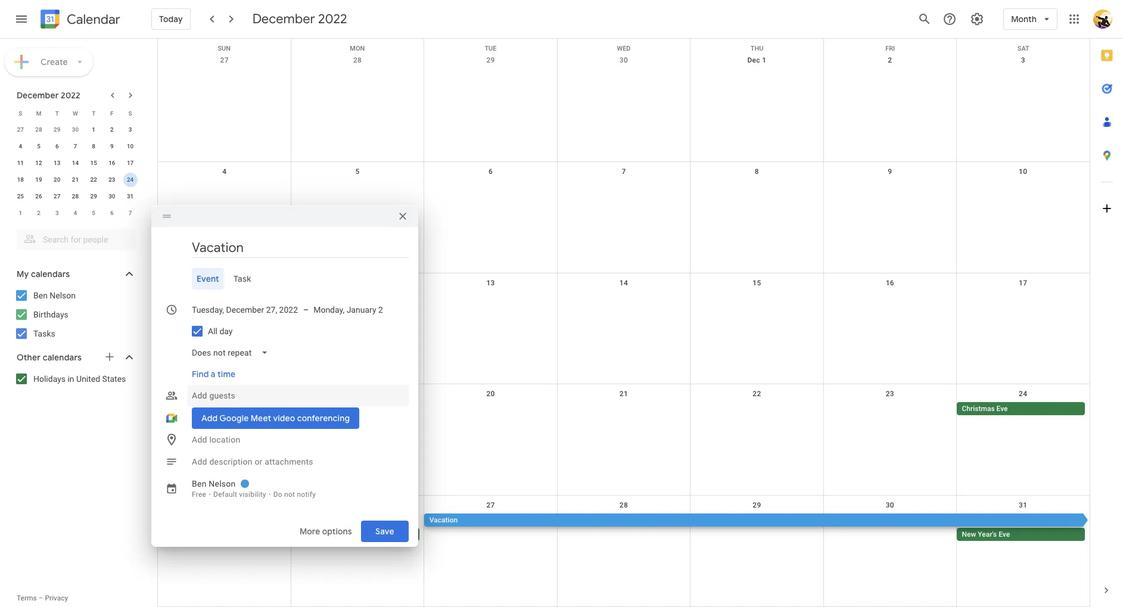 Task type: vqa. For each thing, say whether or not it's contained in the screenshot.


Task type: locate. For each thing, give the bounding box(es) containing it.
2 horizontal spatial 7
[[622, 167, 626, 176]]

20
[[54, 176, 60, 183], [486, 390, 495, 398]]

31
[[127, 193, 134, 200], [1019, 501, 1027, 510]]

4 for sun
[[222, 167, 227, 176]]

row
[[158, 39, 1090, 52], [158, 51, 1090, 162], [11, 105, 139, 122], [11, 122, 139, 138], [11, 138, 139, 155], [11, 155, 139, 172], [158, 162, 1090, 273], [11, 172, 139, 188], [11, 188, 139, 205], [11, 205, 139, 222], [158, 273, 1090, 385], [158, 385, 1090, 496], [158, 496, 1090, 607]]

tab list
[[1090, 39, 1123, 574], [161, 268, 409, 290]]

4 for december 2022
[[19, 143, 22, 150]]

6 inside grid
[[489, 167, 493, 176]]

6 for sun
[[489, 167, 493, 176]]

15 element
[[86, 156, 101, 170]]

row group
[[11, 122, 139, 222]]

1 vertical spatial 14
[[620, 279, 628, 287]]

1 horizontal spatial tab list
[[1090, 39, 1123, 574]]

all day
[[208, 327, 233, 336]]

1 horizontal spatial 9
[[888, 167, 892, 176]]

1 horizontal spatial 22
[[753, 390, 761, 398]]

1 vertical spatial 31
[[1019, 501, 1027, 510]]

10 inside 10 'element'
[[127, 143, 134, 150]]

19 element
[[32, 173, 46, 187]]

17
[[127, 160, 134, 166], [1019, 279, 1027, 287]]

1 horizontal spatial 11
[[220, 279, 229, 287]]

0 vertical spatial december 2022
[[252, 11, 347, 27]]

t up november 29 element
[[55, 110, 59, 116]]

11 inside grid
[[220, 279, 229, 287]]

2 down fri
[[888, 56, 892, 64]]

1 horizontal spatial ben nelson
[[192, 479, 236, 489]]

15
[[90, 160, 97, 166], [753, 279, 761, 287]]

tasks
[[33, 329, 55, 338]]

13 inside "element"
[[54, 160, 60, 166]]

23 element
[[105, 173, 119, 187]]

0 horizontal spatial 16
[[109, 160, 115, 166]]

event
[[197, 274, 219, 284]]

18 down 11 element
[[17, 176, 24, 183]]

0 vertical spatial 6
[[55, 143, 59, 150]]

0 horizontal spatial 15
[[90, 160, 97, 166]]

add for add location
[[192, 435, 207, 445]]

24 down 17 'element'
[[127, 176, 134, 183]]

2 horizontal spatial 4
[[222, 167, 227, 176]]

8 inside grid
[[755, 167, 759, 176]]

0 horizontal spatial 17
[[127, 160, 134, 166]]

7 inside row
[[129, 210, 132, 216]]

calendars right my
[[31, 269, 70, 279]]

15 inside december 2022 grid
[[90, 160, 97, 166]]

Search for people text field
[[24, 229, 129, 250]]

0 horizontal spatial christmas
[[296, 530, 329, 539]]

29 down the 22 element
[[90, 193, 97, 200]]

3 for 1
[[129, 126, 132, 133]]

row group containing 27
[[11, 122, 139, 222]]

t left f
[[92, 110, 95, 116]]

2 horizontal spatial 1
[[762, 56, 766, 64]]

– left end date text field
[[303, 305, 309, 315]]

1 vertical spatial 21
[[620, 390, 628, 398]]

vacation button
[[424, 514, 1090, 527]]

1 vertical spatial 20
[[486, 390, 495, 398]]

8
[[92, 143, 95, 150], [755, 167, 759, 176]]

11 element
[[13, 156, 28, 170]]

1 horizontal spatial 7
[[129, 210, 132, 216]]

1 horizontal spatial –
[[303, 305, 309, 315]]

calendars for my calendars
[[31, 269, 70, 279]]

tue
[[485, 45, 497, 52]]

26
[[35, 193, 42, 200]]

9 inside december 2022 grid
[[110, 143, 114, 150]]

13 inside grid
[[486, 279, 495, 287]]

0 horizontal spatial 2
[[37, 210, 40, 216]]

2 down 26 element
[[37, 210, 40, 216]]

2 add from the top
[[192, 435, 207, 445]]

1 horizontal spatial 10
[[1019, 167, 1027, 176]]

1 add from the top
[[192, 391, 207, 400]]

18 down the time
[[220, 390, 229, 398]]

ben down the my calendars
[[33, 291, 48, 300]]

my calendars list
[[2, 286, 148, 343]]

30 element
[[105, 189, 119, 204]]

free
[[192, 490, 206, 499]]

2 horizontal spatial 2
[[888, 56, 892, 64]]

settings menu image
[[970, 12, 984, 26]]

christmas inside button
[[962, 405, 995, 413]]

ben nelson
[[33, 291, 76, 300], [192, 479, 236, 489]]

2 vertical spatial 3
[[55, 210, 59, 216]]

2 horizontal spatial 3
[[1021, 56, 1025, 64]]

1 vertical spatial 6
[[489, 167, 493, 176]]

12
[[35, 160, 42, 166]]

20 inside row group
[[54, 176, 60, 183]]

7 inside grid
[[622, 167, 626, 176]]

0 vertical spatial –
[[303, 305, 309, 315]]

november 30 element
[[68, 123, 82, 137]]

day
[[331, 530, 343, 539]]

add left location
[[192, 435, 207, 445]]

2 vertical spatial 6
[[110, 210, 114, 216]]

birthdays
[[33, 310, 68, 319]]

3 up 10 'element'
[[129, 126, 132, 133]]

0 horizontal spatial 18
[[17, 176, 24, 183]]

14 element
[[68, 156, 82, 170]]

0 horizontal spatial 31
[[127, 193, 134, 200]]

31 inside grid
[[1019, 501, 1027, 510]]

other calendars
[[17, 352, 82, 363]]

0 horizontal spatial 4
[[19, 143, 22, 150]]

holidays
[[33, 374, 66, 384]]

0 vertical spatial 3
[[1021, 56, 1025, 64]]

visibility
[[239, 490, 266, 499]]

2 for 1
[[110, 126, 114, 133]]

7
[[74, 143, 77, 150], [622, 167, 626, 176], [129, 210, 132, 216]]

states
[[102, 374, 126, 384]]

0 horizontal spatial 22
[[90, 176, 97, 183]]

1 horizontal spatial 13
[[486, 279, 495, 287]]

january 3 element
[[50, 206, 64, 220]]

31 up new year's eve button
[[1019, 501, 1027, 510]]

28 element
[[68, 189, 82, 204]]

1 horizontal spatial nelson
[[209, 479, 236, 489]]

create button
[[5, 48, 93, 76]]

0 horizontal spatial 2022
[[61, 90, 80, 101]]

0 horizontal spatial 7
[[74, 143, 77, 150]]

1 horizontal spatial 8
[[755, 167, 759, 176]]

30
[[620, 56, 628, 64], [72, 126, 79, 133], [109, 193, 115, 200], [886, 501, 894, 510]]

3
[[1021, 56, 1025, 64], [129, 126, 132, 133], [55, 210, 59, 216]]

11 right the event at top left
[[220, 279, 229, 287]]

2022
[[318, 11, 347, 27], [61, 90, 80, 101]]

24 up christmas eve button
[[1019, 390, 1027, 398]]

1 horizontal spatial 1
[[92, 126, 95, 133]]

add down add location at left
[[192, 457, 207, 467]]

0 vertical spatial 11
[[17, 160, 24, 166]]

0 vertical spatial ben nelson
[[33, 291, 76, 300]]

2 t from the left
[[92, 110, 95, 116]]

1 vertical spatial 13
[[486, 279, 495, 287]]

16 inside grid
[[886, 279, 894, 287]]

18
[[17, 176, 24, 183], [220, 390, 229, 398]]

Start date text field
[[192, 303, 299, 317]]

my
[[17, 269, 29, 279]]

– right terms link
[[39, 594, 43, 602]]

1 horizontal spatial 18
[[220, 390, 229, 398]]

december 2022 grid
[[11, 105, 139, 222]]

10 for december 2022
[[127, 143, 134, 150]]

23
[[109, 176, 115, 183], [886, 390, 894, 398]]

0 vertical spatial 21
[[72, 176, 79, 183]]

s up november 27 'element'
[[19, 110, 22, 116]]

1 horizontal spatial 4
[[74, 210, 77, 216]]

4 inside grid
[[222, 167, 227, 176]]

2 vertical spatial 5
[[92, 210, 95, 216]]

location
[[209, 435, 240, 445]]

0 horizontal spatial december
[[17, 90, 59, 101]]

s
[[19, 110, 22, 116], [128, 110, 132, 116]]

0 vertical spatial add
[[192, 391, 207, 400]]

3 down 27 element
[[55, 210, 59, 216]]

december
[[252, 11, 315, 27], [17, 90, 59, 101]]

default
[[213, 490, 237, 499]]

calendars
[[31, 269, 70, 279], [43, 352, 82, 363]]

christmas day (substitute)
[[296, 530, 382, 539]]

1 horizontal spatial 3
[[129, 126, 132, 133]]

18 inside 18 element
[[17, 176, 24, 183]]

cell
[[158, 402, 291, 417], [291, 402, 424, 417], [424, 402, 557, 417], [690, 402, 823, 417], [823, 402, 957, 417], [557, 514, 690, 542], [690, 514, 823, 542], [823, 514, 957, 542]]

6
[[55, 143, 59, 150], [489, 167, 493, 176], [110, 210, 114, 216]]

notify
[[297, 490, 316, 499]]

november 27 element
[[13, 123, 28, 137]]

2 vertical spatial add
[[192, 457, 207, 467]]

1 vertical spatial calendars
[[43, 352, 82, 363]]

today
[[159, 14, 183, 24]]

1 vertical spatial 7
[[622, 167, 626, 176]]

add for add description or attachments
[[192, 457, 207, 467]]

add down find on the bottom left
[[192, 391, 207, 400]]

0 vertical spatial 31
[[127, 193, 134, 200]]

1 vertical spatial ben nelson
[[192, 479, 236, 489]]

14 inside row group
[[72, 160, 79, 166]]

3 down sat
[[1021, 56, 1025, 64]]

0 horizontal spatial 13
[[54, 160, 60, 166]]

january 5 element
[[86, 206, 101, 220]]

december 2022
[[252, 11, 347, 27], [17, 90, 80, 101]]

24 inside cell
[[127, 176, 134, 183]]

11 up 18 element
[[17, 160, 24, 166]]

1 horizontal spatial 5
[[92, 210, 95, 216]]

1 vertical spatial 9
[[888, 167, 892, 176]]

ben nelson up the default
[[192, 479, 236, 489]]

0 horizontal spatial 11
[[17, 160, 24, 166]]

2 vertical spatial 2
[[37, 210, 40, 216]]

0 horizontal spatial 8
[[92, 143, 95, 150]]

0 vertical spatial 18
[[17, 176, 24, 183]]

14
[[72, 160, 79, 166], [620, 279, 628, 287]]

0 horizontal spatial s
[[19, 110, 22, 116]]

1 vertical spatial 4
[[222, 167, 227, 176]]

0 vertical spatial 24
[[127, 176, 134, 183]]

29 inside row
[[90, 193, 97, 200]]

0 horizontal spatial 3
[[55, 210, 59, 216]]

0 horizontal spatial 23
[[109, 176, 115, 183]]

new year's eve
[[962, 530, 1010, 539]]

29 up vacation button
[[753, 501, 761, 510]]

s right f
[[128, 110, 132, 116]]

0 vertical spatial 15
[[90, 160, 97, 166]]

21 inside 21 element
[[72, 176, 79, 183]]

None field
[[187, 342, 278, 364]]

calendar heading
[[64, 11, 120, 28]]

0 vertical spatial 5
[[37, 143, 40, 150]]

1 vertical spatial 10
[[1019, 167, 1027, 176]]

1 horizontal spatial december
[[252, 11, 315, 27]]

add guests
[[192, 391, 235, 400]]

1 horizontal spatial christmas
[[962, 405, 995, 413]]

2 horizontal spatial 6
[[489, 167, 493, 176]]

9
[[110, 143, 114, 150], [888, 167, 892, 176]]

0 vertical spatial 17
[[127, 160, 134, 166]]

None search field
[[0, 224, 148, 250]]

0 horizontal spatial 24
[[127, 176, 134, 183]]

nelson up the birthdays
[[50, 291, 76, 300]]

add inside dropdown button
[[192, 391, 207, 400]]

8 inside row group
[[92, 143, 95, 150]]

2 horizontal spatial 5
[[355, 167, 360, 176]]

8 for sun
[[755, 167, 759, 176]]

1 vertical spatial 2022
[[61, 90, 80, 101]]

1 vertical spatial 16
[[886, 279, 894, 287]]

1 right dec
[[762, 56, 766, 64]]

nelson
[[50, 291, 76, 300], [209, 479, 236, 489]]

1 vertical spatial 15
[[753, 279, 761, 287]]

2 inside grid
[[888, 56, 892, 64]]

1 horizontal spatial 16
[[886, 279, 894, 287]]

0 horizontal spatial 6
[[55, 143, 59, 150]]

29 element
[[86, 189, 101, 204]]

sat
[[1018, 45, 1029, 52]]

6 inside january 6 element
[[110, 210, 114, 216]]

row containing 25
[[11, 188, 139, 205]]

3 add from the top
[[192, 457, 207, 467]]

4 inside row
[[74, 210, 77, 216]]

1 down 25 element
[[19, 210, 22, 216]]

28
[[353, 56, 362, 64], [35, 126, 42, 133], [72, 193, 79, 200], [620, 501, 628, 510]]

0 vertical spatial december
[[252, 11, 315, 27]]

1 right november 30 "element"
[[92, 126, 95, 133]]

1
[[762, 56, 766, 64], [92, 126, 95, 133], [19, 210, 22, 216]]

eve
[[997, 405, 1008, 413], [999, 530, 1010, 539]]

1 horizontal spatial 15
[[753, 279, 761, 287]]

0 horizontal spatial nelson
[[50, 291, 76, 300]]

9 for sun
[[888, 167, 892, 176]]

2
[[888, 56, 892, 64], [110, 126, 114, 133], [37, 210, 40, 216]]

add
[[192, 391, 207, 400], [192, 435, 207, 445], [192, 457, 207, 467]]

christmas inside button
[[296, 530, 329, 539]]

0 vertical spatial 13
[[54, 160, 60, 166]]

christmas
[[962, 405, 995, 413], [296, 530, 329, 539]]

calendar
[[67, 11, 120, 28]]

11
[[17, 160, 24, 166], [220, 279, 229, 287]]

ben up 'free'
[[192, 479, 207, 489]]

29
[[486, 56, 495, 64], [54, 126, 60, 133], [90, 193, 97, 200], [753, 501, 761, 510]]

0 horizontal spatial 1
[[19, 210, 22, 216]]

time
[[218, 369, 236, 380]]

add description or attachments
[[192, 457, 313, 467]]

2 vertical spatial 1
[[19, 210, 22, 216]]

november 28 element
[[32, 123, 46, 137]]

nelson up the default
[[209, 479, 236, 489]]

2 down f
[[110, 126, 114, 133]]

0 vertical spatial christmas
[[962, 405, 995, 413]]

calendars up in
[[43, 352, 82, 363]]

0 vertical spatial 7
[[74, 143, 77, 150]]

0 horizontal spatial –
[[39, 594, 43, 602]]

event button
[[192, 268, 224, 290]]

16
[[109, 160, 115, 166], [886, 279, 894, 287]]

0 horizontal spatial 14
[[72, 160, 79, 166]]

0 vertical spatial 14
[[72, 160, 79, 166]]

1 horizontal spatial 21
[[620, 390, 628, 398]]

ben nelson inside my calendars list
[[33, 291, 76, 300]]

year's
[[978, 530, 997, 539]]

1 vertical spatial 5
[[355, 167, 360, 176]]

find a time
[[192, 369, 236, 380]]

grid
[[157, 39, 1090, 607]]

1 horizontal spatial 6
[[110, 210, 114, 216]]

7 for sun
[[622, 167, 626, 176]]

27 inside 27 element
[[54, 193, 60, 200]]

24
[[127, 176, 134, 183], [1019, 390, 1027, 398]]

ben nelson up the birthdays
[[33, 291, 76, 300]]

3 inside grid
[[1021, 56, 1025, 64]]

27 inside november 27 'element'
[[17, 126, 24, 133]]

january 1 element
[[13, 206, 28, 220]]

29 left november 30 "element"
[[54, 126, 60, 133]]

21 element
[[68, 173, 82, 187]]

0 horizontal spatial 20
[[54, 176, 60, 183]]

or
[[255, 457, 263, 467]]

row containing sun
[[158, 39, 1090, 52]]

30 inside "element"
[[72, 126, 79, 133]]

31 down 24 cell in the top left of the page
[[127, 193, 134, 200]]

january 4 element
[[68, 206, 82, 220]]

21
[[72, 176, 79, 183], [620, 390, 628, 398]]

0 vertical spatial 8
[[92, 143, 95, 150]]



Task type: describe. For each thing, give the bounding box(es) containing it.
w
[[73, 110, 78, 116]]

month
[[1011, 14, 1037, 24]]

16 element
[[105, 156, 119, 170]]

christmas eve
[[962, 405, 1008, 413]]

today button
[[151, 5, 190, 33]]

mon
[[350, 45, 365, 52]]

20 element
[[50, 173, 64, 187]]

5 inside row
[[92, 210, 95, 216]]

row containing 1
[[11, 205, 139, 222]]

1 vertical spatial 18
[[220, 390, 229, 398]]

Add title and time text field
[[192, 239, 409, 257]]

january 6 element
[[105, 206, 119, 220]]

terms link
[[17, 594, 37, 602]]

create
[[41, 57, 68, 67]]

21 inside grid
[[620, 390, 628, 398]]

13 element
[[50, 156, 64, 170]]

do
[[273, 490, 282, 499]]

holidays in united states
[[33, 374, 126, 384]]

grid containing 27
[[157, 39, 1090, 607]]

7 for december 2022
[[74, 143, 77, 150]]

nelson inside my calendars list
[[50, 291, 76, 300]]

31 inside 31 element
[[127, 193, 134, 200]]

vacation
[[429, 516, 458, 524]]

25 element
[[13, 189, 28, 204]]

dec 1
[[747, 56, 766, 64]]

27 element
[[50, 189, 64, 204]]

add guests button
[[187, 385, 409, 406]]

task
[[233, 274, 251, 284]]

add location
[[192, 435, 240, 445]]

m
[[36, 110, 41, 116]]

not
[[284, 490, 295, 499]]

january 2 element
[[32, 206, 46, 220]]

united
[[76, 374, 100, 384]]

28 inside row
[[72, 193, 79, 200]]

0 vertical spatial eve
[[997, 405, 1008, 413]]

find a time button
[[187, 364, 240, 385]]

1 vertical spatial 17
[[1019, 279, 1027, 287]]

16 inside row group
[[109, 160, 115, 166]]

9 for december 2022
[[110, 143, 114, 150]]

29 down tue
[[486, 56, 495, 64]]

17 inside 'element'
[[127, 160, 134, 166]]

1 vertical spatial december 2022
[[17, 90, 80, 101]]

3 for dec 1
[[1021, 56, 1025, 64]]

1 vertical spatial 22
[[753, 390, 761, 398]]

main drawer image
[[14, 12, 29, 26]]

find
[[192, 369, 209, 380]]

all
[[208, 327, 217, 336]]

2 for dec 1
[[888, 56, 892, 64]]

add for add guests
[[192, 391, 207, 400]]

guests
[[209, 391, 235, 400]]

in
[[68, 374, 74, 384]]

christmas eve button
[[957, 402, 1085, 416]]

1 vertical spatial nelson
[[209, 479, 236, 489]]

18 element
[[13, 173, 28, 187]]

my calendars
[[17, 269, 70, 279]]

description
[[209, 457, 252, 467]]

1 vertical spatial 1
[[92, 126, 95, 133]]

tab list containing event
[[161, 268, 409, 290]]

task button
[[229, 268, 256, 290]]

1 inside grid
[[762, 56, 766, 64]]

fri
[[885, 45, 895, 52]]

january 7 element
[[123, 206, 137, 220]]

31 element
[[123, 189, 137, 204]]

sun
[[218, 45, 231, 52]]

1 s from the left
[[19, 110, 22, 116]]

1 vertical spatial december
[[17, 90, 59, 101]]

1 inside row
[[19, 210, 22, 216]]

calendar element
[[38, 7, 120, 33]]

19
[[35, 176, 42, 183]]

wed
[[617, 45, 631, 52]]

17 element
[[123, 156, 137, 170]]

1 t from the left
[[55, 110, 59, 116]]

6 for december 2022
[[55, 143, 59, 150]]

(substitute)
[[345, 530, 382, 539]]

christmas for christmas day (substitute)
[[296, 530, 329, 539]]

thu
[[751, 45, 763, 52]]

other
[[17, 352, 41, 363]]

24 element
[[123, 173, 137, 187]]

add other calendars image
[[104, 351, 116, 363]]

23 inside row group
[[109, 176, 115, 183]]

23 inside grid
[[886, 390, 894, 398]]

10 element
[[123, 139, 137, 154]]

privacy link
[[45, 594, 68, 602]]

14 inside grid
[[620, 279, 628, 287]]

new
[[962, 530, 976, 539]]

other calendars button
[[2, 348, 148, 367]]

24 cell
[[121, 172, 139, 188]]

1 horizontal spatial ben
[[192, 479, 207, 489]]

privacy
[[45, 594, 68, 602]]

10 for sun
[[1019, 167, 1027, 176]]

terms
[[17, 594, 37, 602]]

row containing s
[[11, 105, 139, 122]]

ben inside my calendars list
[[33, 291, 48, 300]]

attachments
[[265, 457, 313, 467]]

11 inside row group
[[17, 160, 24, 166]]

calendars for other calendars
[[43, 352, 82, 363]]

christmas for christmas eve
[[962, 405, 995, 413]]

christmas day (substitute) button
[[291, 528, 419, 541]]

24 inside grid
[[1019, 390, 1027, 398]]

2 s from the left
[[128, 110, 132, 116]]

26 element
[[32, 189, 46, 204]]

End date text field
[[314, 303, 383, 317]]

month button
[[1003, 5, 1058, 33]]

dec
[[747, 56, 760, 64]]

day
[[219, 327, 233, 336]]

november 29 element
[[50, 123, 64, 137]]

a
[[211, 369, 215, 380]]

1 horizontal spatial december 2022
[[252, 11, 347, 27]]

5 for sun
[[355, 167, 360, 176]]

new year's eve button
[[957, 528, 1085, 541]]

do not notify
[[273, 490, 316, 499]]

f
[[110, 110, 114, 116]]

1 horizontal spatial 2022
[[318, 11, 347, 27]]

to element
[[303, 305, 309, 315]]

3 inside row
[[55, 210, 59, 216]]

default visibility
[[213, 490, 266, 499]]

25
[[17, 193, 24, 200]]

5 for december 2022
[[37, 143, 40, 150]]

1 vertical spatial eve
[[999, 530, 1010, 539]]

12 element
[[32, 156, 46, 170]]

22 inside grid
[[90, 176, 97, 183]]

my calendars button
[[2, 265, 148, 284]]

terms – privacy
[[17, 594, 68, 602]]

22 element
[[86, 173, 101, 187]]

support image
[[943, 12, 957, 26]]

2 inside "january 2" element
[[37, 210, 40, 216]]

8 for december 2022
[[92, 143, 95, 150]]



